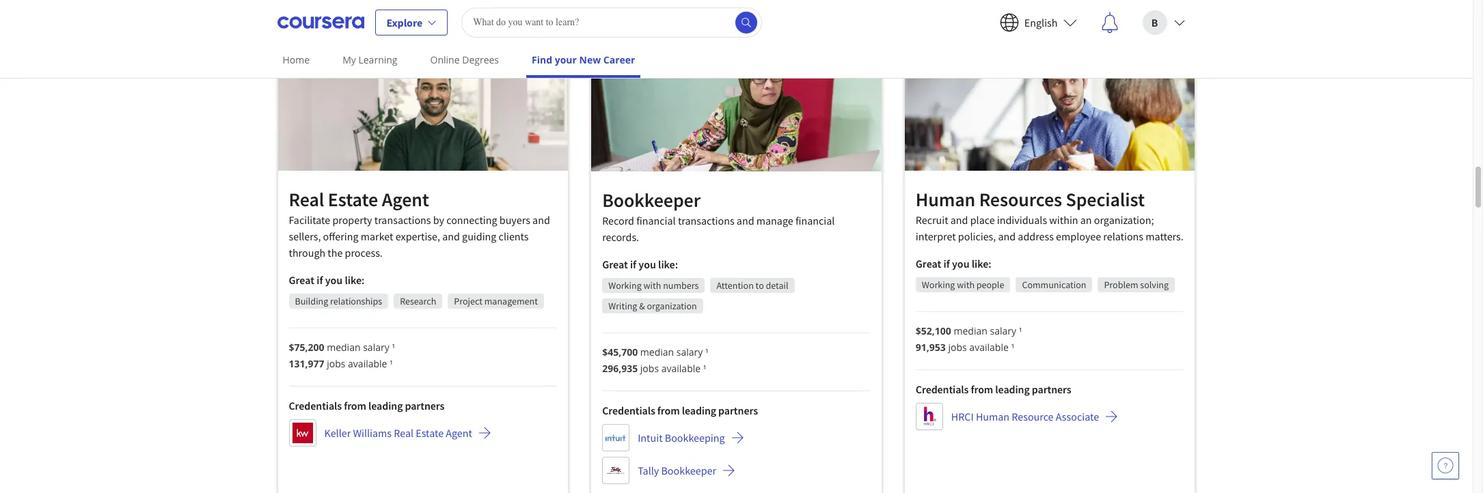 Task type: locate. For each thing, give the bounding box(es) containing it.
help center image
[[1438, 458, 1454, 474]]

0 horizontal spatial agent
[[382, 187, 429, 212]]

1 horizontal spatial financial
[[796, 214, 835, 228]]

jobs inside $75,200 median salary ¹ 131,977 jobs available ¹
[[327, 358, 345, 371]]

and left 'manage'
[[737, 214, 754, 228]]

you for record
[[639, 258, 656, 272]]

2 horizontal spatial credentials
[[916, 383, 969, 397]]

1 horizontal spatial transactions
[[678, 214, 735, 228]]

real estate agent facilitate property transactions by connecting buyers and sellers, offering market expertise, and guiding clients through the process.
[[289, 187, 550, 260]]

salary for record
[[677, 346, 703, 359]]

from up williams
[[344, 399, 366, 413]]

great if you like:
[[916, 257, 992, 271], [602, 258, 678, 272], [289, 274, 365, 287]]

2 horizontal spatial credentials from leading partners
[[916, 383, 1072, 397]]

partners
[[1032, 383, 1072, 397], [405, 399, 445, 413], [718, 404, 758, 418]]

human inside human resources specialist recruit and place individuals within an organization; interpret policies, and address employee relations matters.
[[916, 187, 976, 212]]

credentials from leading partners for resources
[[916, 383, 1072, 397]]

0 horizontal spatial partners
[[405, 399, 445, 413]]

1 horizontal spatial like:
[[658, 258, 678, 272]]

1 horizontal spatial credentials from leading partners
[[602, 404, 758, 418]]

from for record
[[657, 404, 680, 418]]

1 horizontal spatial great
[[602, 258, 628, 272]]

leading up keller williams real estate agent link
[[368, 399, 403, 413]]

great if you like: for record
[[602, 258, 678, 272]]

1 horizontal spatial you
[[639, 258, 656, 272]]

0 horizontal spatial transactions
[[374, 213, 431, 227]]

1 horizontal spatial leading
[[682, 404, 716, 418]]

tally
[[638, 464, 659, 478]]

an
[[1081, 213, 1092, 227]]

1 horizontal spatial median
[[640, 346, 674, 359]]

bookkeeper image
[[591, 52, 882, 172]]

leading up bookkeeping
[[682, 404, 716, 418]]

296,935
[[602, 362, 638, 375]]

0 horizontal spatial estate
[[328, 187, 378, 212]]

like: up relationships
[[345, 274, 365, 287]]

available inside $75,200 median salary ¹ 131,977 jobs available ¹
[[348, 358, 387, 371]]

available right 131,977
[[348, 358, 387, 371]]

credentials for resources
[[916, 383, 969, 397]]

my learning
[[343, 53, 398, 66]]

to
[[756, 280, 764, 292]]

credentials for estate
[[289, 399, 342, 413]]

great if you like: up working with people
[[916, 257, 992, 271]]

0 horizontal spatial credentials from leading partners
[[289, 399, 445, 413]]

real up facilitate
[[289, 187, 324, 212]]

median for resources
[[954, 325, 988, 338]]

salary inside $45,700 median salary ¹ 296,935 jobs available ¹
[[677, 346, 703, 359]]

credentials from leading partners
[[916, 383, 1072, 397], [289, 399, 445, 413], [602, 404, 758, 418]]

you up the building relationships
[[325, 274, 343, 287]]

partners up resource
[[1032, 383, 1072, 397]]

2 horizontal spatial available
[[970, 341, 1009, 354]]

2 horizontal spatial salary
[[990, 325, 1016, 338]]

bookkeeper up "record"
[[602, 188, 701, 213]]

0 horizontal spatial great
[[289, 274, 314, 287]]

None search field
[[462, 7, 762, 37]]

numbers
[[663, 280, 699, 292]]

1 horizontal spatial agent
[[446, 427, 472, 440]]

credentials up "keller"
[[289, 399, 342, 413]]

great if you like: up the building relationships
[[289, 274, 365, 287]]

people
[[977, 279, 1004, 291]]

available for resources
[[970, 341, 1009, 354]]

0 horizontal spatial available
[[348, 358, 387, 371]]

credentials from leading partners for estate
[[289, 399, 445, 413]]

1 horizontal spatial if
[[630, 258, 637, 272]]

like: for record
[[658, 258, 678, 272]]

intuit
[[638, 431, 663, 445]]

0 horizontal spatial jobs
[[327, 358, 345, 371]]

jobs right 131,977
[[327, 358, 345, 371]]

salary down people
[[990, 325, 1016, 338]]

salary for resources
[[990, 325, 1016, 338]]

estate right williams
[[416, 427, 444, 440]]

human right hrci
[[976, 410, 1010, 424]]

from
[[971, 383, 993, 397], [344, 399, 366, 413], [657, 404, 680, 418]]

0 horizontal spatial from
[[344, 399, 366, 413]]

if up working with people
[[944, 257, 950, 271]]

estate inside real estate agent facilitate property transactions by connecting buyers and sellers, offering market expertise, and guiding clients through the process.
[[328, 187, 378, 212]]

you up working with people
[[952, 257, 970, 271]]

intuit bookkeeping
[[638, 431, 725, 445]]

interpret
[[916, 230, 956, 244]]

2 horizontal spatial partners
[[1032, 383, 1072, 397]]

partners up keller williams real estate agent
[[405, 399, 445, 413]]

jobs inside the $52,100 median salary ¹ 91,953 jobs available ¹
[[948, 341, 967, 354]]

with left people
[[957, 279, 975, 291]]

1 vertical spatial agent
[[446, 427, 472, 440]]

hrci human resource associate
[[951, 410, 1099, 424]]

2 horizontal spatial leading
[[996, 383, 1030, 397]]

1 horizontal spatial salary
[[677, 346, 703, 359]]

online degrees link
[[425, 44, 504, 75]]

2 horizontal spatial jobs
[[948, 341, 967, 354]]

from for estate
[[344, 399, 366, 413]]

1 horizontal spatial real
[[394, 427, 414, 440]]

financial
[[636, 214, 676, 228], [796, 214, 835, 228]]

english button
[[989, 0, 1088, 44]]

great down interpret
[[916, 257, 942, 271]]

human
[[916, 187, 976, 212], [976, 410, 1010, 424]]

2 horizontal spatial from
[[971, 383, 993, 397]]

0 vertical spatial bookkeeper
[[602, 188, 701, 213]]

0 horizontal spatial working
[[608, 280, 642, 292]]

bookkeeper
[[602, 188, 701, 213], [661, 464, 716, 478]]

1 horizontal spatial from
[[657, 404, 680, 418]]

median inside $45,700 median salary ¹ 296,935 jobs available ¹
[[640, 346, 674, 359]]

and down by
[[442, 230, 460, 244]]

great for real estate agent
[[289, 274, 314, 287]]

median right $52,100
[[954, 325, 988, 338]]

and right buyers
[[533, 213, 550, 227]]

leading for specialist
[[996, 383, 1030, 397]]

like: up numbers
[[658, 258, 678, 272]]

leading for financial
[[682, 404, 716, 418]]

williams
[[353, 427, 392, 440]]

jobs right 296,935
[[640, 362, 659, 375]]

0 horizontal spatial if
[[317, 274, 323, 287]]

great for human resources specialist
[[916, 257, 942, 271]]

0 vertical spatial agent
[[382, 187, 429, 212]]

from up hrci
[[971, 383, 993, 397]]

you up working with numbers
[[639, 258, 656, 272]]

jobs right 91,953
[[948, 341, 967, 354]]

salary inside the $52,100 median salary ¹ 91,953 jobs available ¹
[[990, 325, 1016, 338]]

0 vertical spatial real
[[289, 187, 324, 212]]

0 horizontal spatial salary
[[363, 341, 389, 354]]

you for estate
[[325, 274, 343, 287]]

jobs for record
[[640, 362, 659, 375]]

real
[[289, 187, 324, 212], [394, 427, 414, 440]]

1 horizontal spatial estate
[[416, 427, 444, 440]]

2 horizontal spatial you
[[952, 257, 970, 271]]

great if you like: for resources
[[916, 257, 992, 271]]

financial right 'manage'
[[796, 214, 835, 228]]

great
[[916, 257, 942, 271], [602, 258, 628, 272], [289, 274, 314, 287]]

with up writing & organization
[[644, 280, 661, 292]]

estate
[[328, 187, 378, 212], [416, 427, 444, 440]]

from up "intuit bookkeeping" link
[[657, 404, 680, 418]]

credentials from leading partners up intuit bookkeeping
[[602, 404, 758, 418]]

partners for agent
[[405, 399, 445, 413]]

available inside the $52,100 median salary ¹ 91,953 jobs available ¹
[[970, 341, 1009, 354]]

great if you like: for estate
[[289, 274, 365, 287]]

buyers
[[500, 213, 530, 227]]

median
[[954, 325, 988, 338], [327, 341, 361, 354], [640, 346, 674, 359]]

human up recruit
[[916, 187, 976, 212]]

2 horizontal spatial great
[[916, 257, 942, 271]]

great down records.
[[602, 258, 628, 272]]

1 horizontal spatial partners
[[718, 404, 758, 418]]

bookkeeper record financial transactions and manage financial records.
[[602, 188, 835, 244]]

partners up bookkeeping
[[718, 404, 758, 418]]

1 horizontal spatial credentials
[[602, 404, 655, 418]]

working up $52,100
[[922, 279, 955, 291]]

credentials
[[916, 383, 969, 397], [289, 399, 342, 413], [602, 404, 655, 418]]

research
[[400, 295, 436, 308]]

1 horizontal spatial with
[[957, 279, 975, 291]]

1 horizontal spatial jobs
[[640, 362, 659, 375]]

coursera image
[[277, 11, 364, 33]]

communication
[[1022, 279, 1086, 291]]

1 horizontal spatial working
[[922, 279, 955, 291]]

2 financial from the left
[[796, 214, 835, 228]]

degrees
[[462, 53, 499, 66]]

working with numbers
[[608, 280, 699, 292]]

1 vertical spatial bookkeeper
[[661, 464, 716, 478]]

attention to detail
[[717, 280, 789, 292]]

2 horizontal spatial if
[[944, 257, 950, 271]]

credentials from leading partners up hrci human resource associate link
[[916, 383, 1072, 397]]

project management
[[454, 295, 538, 308]]

great if you like: up working with numbers
[[602, 258, 678, 272]]

guiding
[[462, 230, 497, 244]]

within
[[1050, 213, 1078, 227]]

0 horizontal spatial great if you like:
[[289, 274, 365, 287]]

available right 91,953
[[970, 341, 1009, 354]]

by
[[433, 213, 444, 227]]

real right williams
[[394, 427, 414, 440]]

like:
[[972, 257, 992, 271], [658, 258, 678, 272], [345, 274, 365, 287]]

credentials up intuit
[[602, 404, 655, 418]]

0 horizontal spatial leading
[[368, 399, 403, 413]]

2 horizontal spatial median
[[954, 325, 988, 338]]

¹
[[1019, 325, 1022, 338], [392, 341, 395, 354], [1011, 341, 1015, 354], [705, 346, 709, 359], [390, 358, 393, 371], [703, 362, 707, 375]]

great up building
[[289, 274, 314, 287]]

salary inside $75,200 median salary ¹ 131,977 jobs available ¹
[[363, 341, 389, 354]]

sellers,
[[289, 230, 321, 244]]

0 horizontal spatial you
[[325, 274, 343, 287]]

0 vertical spatial estate
[[328, 187, 378, 212]]

credentials for record
[[602, 404, 655, 418]]

manage
[[757, 214, 793, 228]]

like: up people
[[972, 257, 992, 271]]

available right 296,935
[[661, 362, 701, 375]]

building
[[295, 295, 328, 308]]

home link
[[277, 44, 315, 75]]

leading up hrci human resource associate link
[[996, 383, 1030, 397]]

working for record
[[608, 280, 642, 292]]

with for record
[[644, 280, 661, 292]]

0 horizontal spatial real
[[289, 187, 324, 212]]

median inside the $52,100 median salary ¹ 91,953 jobs available ¹
[[954, 325, 988, 338]]

writing & organization
[[608, 300, 697, 313]]

estate up property
[[328, 187, 378, 212]]

0 horizontal spatial credentials
[[289, 399, 342, 413]]

agent
[[382, 187, 429, 212], [446, 427, 472, 440]]

if up building
[[317, 274, 323, 287]]

available
[[970, 341, 1009, 354], [348, 358, 387, 371], [661, 362, 701, 375]]

salary down relationships
[[363, 341, 389, 354]]

with
[[957, 279, 975, 291], [644, 280, 661, 292]]

median inside $75,200 median salary ¹ 131,977 jobs available ¹
[[327, 341, 361, 354]]

working up writing
[[608, 280, 642, 292]]

0 horizontal spatial like:
[[345, 274, 365, 287]]

if for resources
[[944, 257, 950, 271]]

credentials from leading partners up williams
[[289, 399, 445, 413]]

transactions inside real estate agent facilitate property transactions by connecting buyers and sellers, offering market expertise, and guiding clients through the process.
[[374, 213, 431, 227]]

1 horizontal spatial available
[[661, 362, 701, 375]]

credentials up hrci
[[916, 383, 969, 397]]

0 horizontal spatial financial
[[636, 214, 676, 228]]

bookkeeping
[[665, 431, 725, 445]]

transactions inside bookkeeper record financial transactions and manage financial records.
[[678, 214, 735, 228]]

partners for financial
[[718, 404, 758, 418]]

financial right "record"
[[636, 214, 676, 228]]

0 vertical spatial human
[[916, 187, 976, 212]]

median right $45,700
[[640, 346, 674, 359]]

available inside $45,700 median salary ¹ 296,935 jobs available ¹
[[661, 362, 701, 375]]

agent inside real estate agent facilitate property transactions by connecting buyers and sellers, offering market expertise, and guiding clients through the process.
[[382, 187, 429, 212]]

new
[[579, 53, 601, 66]]

solving
[[1140, 279, 1169, 291]]

0 horizontal spatial median
[[327, 341, 361, 354]]

median for estate
[[327, 341, 361, 354]]

0 horizontal spatial with
[[644, 280, 661, 292]]

1 vertical spatial estate
[[416, 427, 444, 440]]

if up working with numbers
[[630, 258, 637, 272]]

credentials from leading partners for record
[[602, 404, 758, 418]]

jobs
[[948, 341, 967, 354], [327, 358, 345, 371], [640, 362, 659, 375]]

transactions
[[374, 213, 431, 227], [678, 214, 735, 228]]

salary down organization on the bottom left
[[677, 346, 703, 359]]

bookkeeper inside bookkeeper record financial transactions and manage financial records.
[[602, 188, 701, 213]]

2 horizontal spatial great if you like:
[[916, 257, 992, 271]]

connecting
[[447, 213, 497, 227]]

2 horizontal spatial like:
[[972, 257, 992, 271]]

1 horizontal spatial great if you like:
[[602, 258, 678, 272]]

writing
[[608, 300, 637, 313]]

matters.
[[1146, 230, 1184, 244]]

median right $75,200
[[327, 341, 361, 354]]

bookkeeper down bookkeeping
[[661, 464, 716, 478]]

jobs for resources
[[948, 341, 967, 354]]

jobs inside $45,700 median salary ¹ 296,935 jobs available ¹
[[640, 362, 659, 375]]



Task type: vqa. For each thing, say whether or not it's contained in the screenshot.
Career
yes



Task type: describe. For each thing, give the bounding box(es) containing it.
through
[[289, 246, 325, 260]]

facilitate
[[289, 213, 330, 227]]

partners for specialist
[[1032, 383, 1072, 397]]

attention
[[717, 280, 754, 292]]

my
[[343, 53, 356, 66]]

employee
[[1056, 230, 1101, 244]]

agent inside keller williams real estate agent link
[[446, 427, 472, 440]]

problem solving
[[1104, 279, 1169, 291]]

b
[[1152, 15, 1158, 29]]

explore button
[[375, 9, 448, 35]]

tally bookkeeper
[[638, 464, 716, 478]]

my learning link
[[337, 44, 403, 75]]

91,953
[[916, 341, 946, 354]]

available for record
[[661, 362, 701, 375]]

jobs for estate
[[327, 358, 345, 371]]

What do you want to learn? text field
[[462, 7, 762, 37]]

&
[[639, 300, 645, 313]]

process.
[[345, 246, 383, 260]]

detail
[[766, 280, 789, 292]]

from for resources
[[971, 383, 993, 397]]

like: for resources
[[972, 257, 992, 271]]

hrci
[[951, 410, 974, 424]]

$45,700 median salary ¹ 296,935 jobs available ¹
[[602, 346, 709, 375]]

clients
[[499, 230, 529, 244]]

record
[[602, 214, 634, 228]]

policies,
[[958, 230, 996, 244]]

problem
[[1104, 279, 1139, 291]]

131,977
[[289, 358, 324, 371]]

expertise,
[[396, 230, 440, 244]]

$52,100 median salary ¹ 91,953 jobs available ¹
[[916, 325, 1022, 354]]

hrci human resource associate link
[[916, 403, 1118, 431]]

1 vertical spatial human
[[976, 410, 1010, 424]]

$52,100
[[916, 325, 951, 338]]

english
[[1025, 15, 1058, 29]]

relations
[[1104, 230, 1144, 244]]

home
[[283, 53, 310, 66]]

and left place
[[951, 213, 968, 227]]

1 vertical spatial real
[[394, 427, 414, 440]]

keller williams real estate agent
[[324, 427, 472, 440]]

your
[[555, 53, 577, 66]]

with for resources
[[957, 279, 975, 291]]

organization
[[647, 300, 697, 313]]

address
[[1018, 230, 1054, 244]]

$75,200 median salary ¹ 131,977 jobs available ¹
[[289, 341, 395, 371]]

available for estate
[[348, 358, 387, 371]]

offering
[[323, 230, 359, 244]]

project
[[454, 295, 483, 308]]

$45,700
[[602, 346, 638, 359]]

building relationships
[[295, 295, 382, 308]]

you for resources
[[952, 257, 970, 271]]

place
[[970, 213, 995, 227]]

salary for estate
[[363, 341, 389, 354]]

tally bookkeeper link
[[602, 457, 736, 485]]

individuals
[[997, 213, 1047, 227]]

working with people
[[922, 279, 1004, 291]]

if for record
[[630, 258, 637, 272]]

intuit bookkeeping link
[[602, 425, 744, 452]]

resources
[[979, 187, 1062, 212]]

specialist
[[1066, 187, 1145, 212]]

career
[[603, 53, 635, 66]]

1 financial from the left
[[636, 214, 676, 228]]

leading for agent
[[368, 399, 403, 413]]

explore
[[387, 15, 423, 29]]

online
[[430, 53, 460, 66]]

property
[[332, 213, 372, 227]]

human resources specialist recruit and place individuals within an organization; interpret policies, and address employee relations matters.
[[916, 187, 1184, 244]]

find your new career link
[[526, 44, 641, 78]]

management
[[484, 295, 538, 308]]

records.
[[602, 231, 639, 244]]

and inside bookkeeper record financial transactions and manage financial records.
[[737, 214, 754, 228]]

the
[[328, 246, 343, 260]]

great for bookkeeper
[[602, 258, 628, 272]]

like: for estate
[[345, 274, 365, 287]]

relationships
[[330, 295, 382, 308]]

keller williams real estate agent link
[[289, 420, 491, 447]]

working for resources
[[922, 279, 955, 291]]

learning
[[359, 53, 398, 66]]

and down individuals
[[998, 230, 1016, 244]]

find
[[532, 53, 552, 66]]

$75,200
[[289, 341, 324, 354]]

market
[[361, 230, 393, 244]]

if for estate
[[317, 274, 323, 287]]

organization;
[[1094, 213, 1154, 227]]

median for record
[[640, 346, 674, 359]]

b button
[[1132, 0, 1196, 44]]

find your new career
[[532, 53, 635, 66]]

online degrees
[[430, 53, 499, 66]]

recruit
[[916, 213, 949, 227]]

associate
[[1056, 410, 1099, 424]]

real inside real estate agent facilitate property transactions by connecting buyers and sellers, offering market expertise, and guiding clients through the process.
[[289, 187, 324, 212]]



